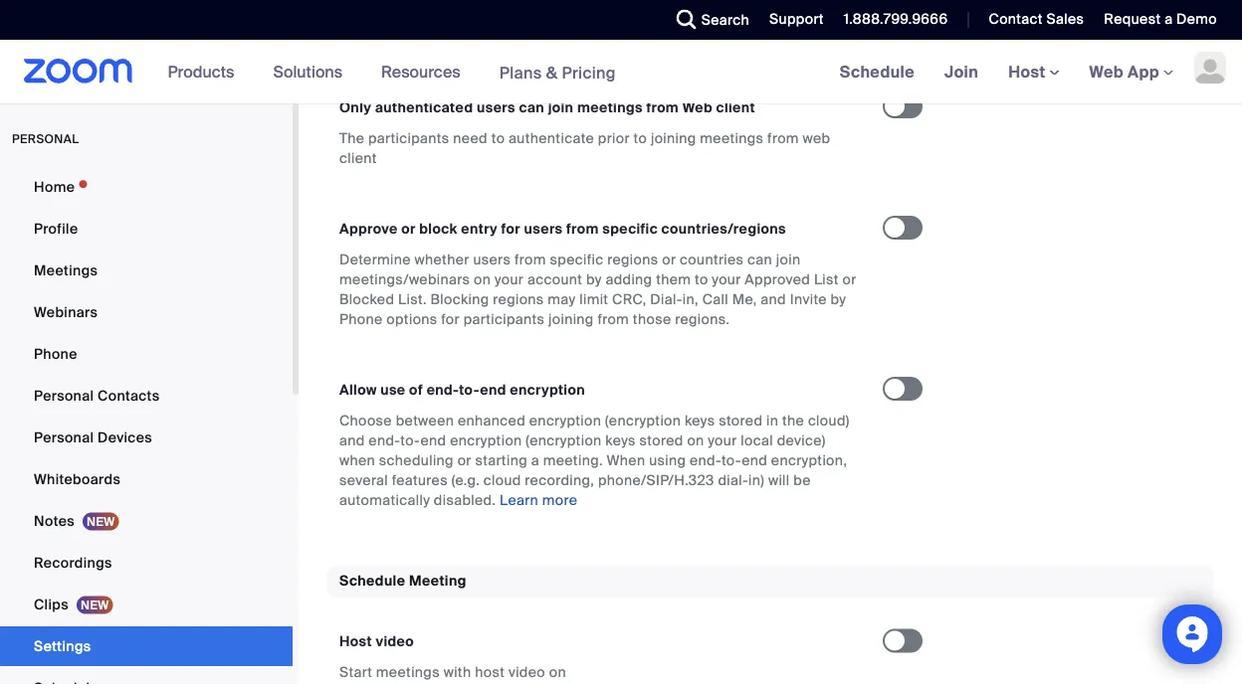 Task type: vqa. For each thing, say whether or not it's contained in the screenshot.
Schedule to the bottom
yes



Task type: locate. For each thing, give the bounding box(es) containing it.
join inside the meeting passcode will be encrypted and included in the invite link to allow participants to join with just one click without having to enter the passcode.
[[442, 28, 466, 46]]

2 horizontal spatial and
[[761, 290, 787, 309]]

1 vertical spatial phone
[[34, 345, 77, 363]]

can up the "authenticate" at the top left of page
[[519, 98, 545, 117]]

with inside the meeting passcode will be encrypted and included in the invite link to allow participants to join with just one click without having to enter the passcode.
[[470, 28, 498, 46]]

meetings left web
[[700, 129, 764, 148]]

zoom logo image
[[24, 59, 133, 84]]

0 vertical spatial stored
[[719, 412, 763, 430]]

and inside choose between enhanced encryption (encryption keys stored in the cloud) and end-to-end encryption (encryption keys stored on your local device) when scheduling or starting a meeting. when using end-to-end encryption, several features (e.g. cloud recording, phone/sip/h.323 dial-in) will be automatically disabled.
[[339, 432, 365, 450]]

or inside choose between enhanced encryption (encryption keys stored in the cloud) and end-to-end encryption (encryption keys stored on your local device) when scheduling or starting a meeting. when using end-to-end encryption, several features (e.g. cloud recording, phone/sip/h.323 dial-in) will be automatically disabled.
[[458, 452, 472, 470]]

join up approved
[[776, 251, 801, 269]]

your left the local at bottom right
[[708, 432, 737, 450]]

host video
[[339, 633, 414, 652]]

the up device)
[[783, 412, 805, 430]]

(encryption up meeting.
[[526, 432, 602, 450]]

2 vertical spatial the
[[783, 412, 805, 430]]

users down the 'entry'
[[473, 251, 511, 269]]

join inside determine whether users from specific regions or countries can join meetings/webinars on your account by adding them to your approved list or blocked list. blocking regions may limit crc, dial-in, call me, and invite by phone options for participants joining from those regions.
[[776, 251, 801, 269]]

be
[[495, 8, 512, 26], [794, 472, 811, 490]]

the for included
[[696, 8, 718, 26]]

2 vertical spatial participants
[[464, 310, 545, 329]]

1 vertical spatial by
[[831, 290, 846, 309]]

whiteboards
[[34, 470, 121, 489]]

to-
[[459, 381, 480, 399], [400, 432, 421, 450], [722, 452, 742, 470]]

1 vertical spatial will
[[768, 472, 790, 490]]

and up without
[[588, 8, 614, 26]]

products
[[168, 61, 234, 82]]

just
[[501, 28, 526, 46]]

schedule
[[840, 61, 915, 82], [339, 573, 406, 591]]

cloud
[[484, 472, 521, 490]]

1 vertical spatial host
[[339, 633, 372, 652]]

request
[[1104, 10, 1161, 28]]

end up "enhanced"
[[480, 381, 506, 399]]

choose between enhanced encryption (encryption keys stored in the cloud) and end-to-end encryption (encryption keys stored on your local device) when scheduling or starting a meeting. when using end-to-end encryption, several features (e.g. cloud recording, phone/sip/h.323 dial-in) will be automatically disabled.
[[339, 412, 850, 510]]

0 horizontal spatial host
[[339, 633, 372, 652]]

the down link at the top
[[753, 28, 775, 46]]

approved
[[745, 270, 811, 289]]

contacts
[[98, 387, 160, 405]]

schedule for schedule meeting
[[339, 573, 406, 591]]

the up enter
[[696, 8, 718, 26]]

client down "the"
[[339, 149, 377, 167]]

host up start
[[339, 633, 372, 652]]

without
[[594, 28, 644, 46]]

countries/regions
[[662, 220, 786, 238]]

product information navigation
[[153, 40, 631, 105]]

recording,
[[525, 472, 595, 490]]

1 vertical spatial on
[[687, 432, 704, 450]]

0 horizontal spatial video
[[376, 633, 414, 652]]

with left host
[[444, 664, 471, 683]]

to- up "enhanced"
[[459, 381, 480, 399]]

video right host
[[509, 664, 546, 683]]

encryption,
[[771, 452, 847, 470]]

for inside determine whether users from specific regions or countries can join meetings/webinars on your account by adding them to your approved list or blocked list. blocking regions may limit crc, dial-in, call me, and invite by phone options for participants joining from those regions.
[[441, 310, 460, 329]]

0 horizontal spatial meetings
[[376, 664, 440, 683]]

learn more
[[500, 491, 578, 510]]

pricing
[[562, 62, 616, 83]]

encryption up meeting.
[[529, 412, 602, 430]]

1 horizontal spatial joining
[[651, 129, 696, 148]]

1 horizontal spatial by
[[831, 290, 846, 309]]

the for stored
[[783, 412, 805, 430]]

0 vertical spatial personal
[[34, 387, 94, 405]]

0 horizontal spatial on
[[474, 270, 491, 289]]

participants inside the participants need to authenticate prior to joining meetings from web client
[[368, 129, 450, 148]]

0 horizontal spatial end
[[421, 432, 446, 450]]

0 horizontal spatial be
[[495, 8, 512, 26]]

whether
[[415, 251, 470, 269]]

on
[[474, 270, 491, 289], [687, 432, 704, 450], [549, 664, 566, 683]]

on inside schedule meeting element
[[549, 664, 566, 683]]

meetings
[[577, 98, 643, 117], [700, 129, 764, 148], [376, 664, 440, 683]]

1 vertical spatial schedule
[[339, 573, 406, 591]]

one
[[530, 28, 555, 46]]

1.888.799.9666 button up "join"
[[829, 0, 953, 40]]

meetings up prior
[[577, 98, 643, 117]]

specific up adding
[[603, 220, 658, 238]]

end- right "of"
[[427, 381, 459, 399]]

schedule meeting
[[339, 573, 467, 591]]

1 horizontal spatial web
[[1090, 61, 1124, 82]]

0 vertical spatial video
[[376, 633, 414, 652]]

2 vertical spatial users
[[473, 251, 511, 269]]

end- up dial-
[[690, 452, 722, 470]]

keys up using
[[685, 412, 715, 430]]

0 vertical spatial host
[[1009, 61, 1050, 82]]

schedule up host video
[[339, 573, 406, 591]]

and
[[588, 8, 614, 26], [761, 290, 787, 309], [339, 432, 365, 450]]

participants inside determine whether users from specific regions or countries can join meetings/webinars on your account by adding them to your approved list or blocked list. blocking regions may limit crc, dial-in, call me, and invite by phone options for participants joining from those regions.
[[464, 310, 545, 329]]

plans & pricing
[[499, 62, 616, 83]]

to- up dial-
[[722, 452, 742, 470]]

users for can
[[477, 98, 516, 117]]

2 vertical spatial join
[[776, 251, 801, 269]]

personal up whiteboards
[[34, 429, 94, 447]]

2 vertical spatial and
[[339, 432, 365, 450]]

host down contact sales
[[1009, 61, 1050, 82]]

joining
[[651, 129, 696, 148], [549, 310, 594, 329]]

2 vertical spatial encryption
[[450, 432, 522, 450]]

users inside determine whether users from specific regions or countries can join meetings/webinars on your account by adding them to your approved list or blocked list. blocking regions may limit crc, dial-in, call me, and invite by phone options for participants joining from those regions.
[[473, 251, 511, 269]]

0 horizontal spatial stored
[[640, 432, 684, 450]]

1 horizontal spatial host
[[1009, 61, 1050, 82]]

be inside choose between enhanced encryption (encryption keys stored in the cloud) and end-to-end encryption (encryption keys stored on your local device) when scheduling or starting a meeting. when using end-to-end encryption, several features (e.g. cloud recording, phone/sip/h.323 dial-in) will be automatically disabled.
[[794, 472, 811, 490]]

schedule inside meetings navigation
[[840, 61, 915, 82]]

joining right prior
[[651, 129, 696, 148]]

1 horizontal spatial and
[[588, 8, 614, 26]]

will inside choose between enhanced encryption (encryption keys stored in the cloud) and end-to-end encryption (encryption keys stored on your local device) when scheduling or starting a meeting. when using end-to-end encryption, several features (e.g. cloud recording, phone/sip/h.323 dial-in) will be automatically disabled.
[[768, 472, 790, 490]]

(encryption up when
[[605, 412, 681, 430]]

in inside choose between enhanced encryption (encryption keys stored in the cloud) and end-to-end encryption (encryption keys stored on your local device) when scheduling or starting a meeting. when using end-to-end encryption, several features (e.g. cloud recording, phone/sip/h.323 dial-in) will be automatically disabled.
[[767, 412, 779, 430]]

meetings down host video
[[376, 664, 440, 683]]

by up limit
[[586, 270, 602, 289]]

0 horizontal spatial join
[[442, 28, 466, 46]]

0 vertical spatial phone
[[339, 310, 383, 329]]

encryption up "enhanced"
[[510, 381, 585, 399]]

1 personal from the top
[[34, 387, 94, 405]]

to- up scheduling
[[400, 432, 421, 450]]

0 vertical spatial be
[[495, 8, 512, 26]]

0 horizontal spatial the
[[696, 8, 718, 26]]

0 vertical spatial encryption
[[510, 381, 585, 399]]

more
[[542, 491, 578, 510]]

in inside the meeting passcode will be encrypted and included in the invite link to allow participants to join with just one click without having to enter the passcode.
[[680, 8, 692, 26]]

request a demo link
[[1090, 0, 1242, 40], [1104, 10, 1218, 28]]

end up in)
[[742, 452, 768, 470]]

host for host video
[[339, 633, 372, 652]]

with
[[470, 28, 498, 46], [444, 664, 471, 683]]

1 vertical spatial can
[[748, 251, 773, 269]]

starting
[[475, 452, 528, 470]]

0 vertical spatial join
[[442, 28, 466, 46]]

0 vertical spatial end
[[480, 381, 506, 399]]

the inside choose between enhanced encryption (encryption keys stored in the cloud) and end-to-end encryption (encryption keys stored on your local device) when scheduling or starting a meeting. when using end-to-end encryption, several features (e.g. cloud recording, phone/sip/h.323 dial-in) will be automatically disabled.
[[783, 412, 805, 430]]

meetings inside the participants need to authenticate prior to joining meetings from web client
[[700, 129, 764, 148]]

allow
[[339, 381, 377, 399]]

with inside schedule meeting element
[[444, 664, 471, 683]]

specific inside determine whether users from specific regions or countries can join meetings/webinars on your account by adding them to your approved list or blocked list. blocking regions may limit crc, dial-in, call me, and invite by phone options for participants joining from those regions.
[[550, 251, 604, 269]]

start meetings with host video on
[[339, 664, 566, 683]]

link
[[762, 8, 785, 26]]

web left 'app'
[[1090, 61, 1124, 82]]

a
[[1165, 10, 1173, 28], [531, 452, 540, 470]]

1 vertical spatial end-
[[369, 432, 400, 450]]

1 vertical spatial meetings
[[700, 129, 764, 148]]

on inside determine whether users from specific regions or countries can join meetings/webinars on your account by adding them to your approved list or blocked list. blocking regions may limit crc, dial-in, call me, and invite by phone options for participants joining from those regions.
[[474, 270, 491, 289]]

1 horizontal spatial (encryption
[[605, 412, 681, 430]]

1 horizontal spatial a
[[1165, 10, 1173, 28]]

0 horizontal spatial regions
[[493, 290, 544, 309]]

end down between at the left bottom of page
[[421, 432, 446, 450]]

1 vertical spatial join
[[548, 98, 574, 117]]

end- down 'choose'
[[369, 432, 400, 450]]

keys
[[685, 412, 715, 430], [606, 432, 636, 450]]

2 vertical spatial to-
[[722, 452, 742, 470]]

limit
[[580, 290, 609, 309]]

enhanced
[[458, 412, 526, 430]]

participants up "resources"
[[339, 28, 421, 46]]

personal for personal contacts
[[34, 387, 94, 405]]

banner
[[0, 40, 1242, 105]]

between
[[396, 412, 454, 430]]

participants
[[339, 28, 421, 46], [368, 129, 450, 148], [464, 310, 545, 329]]

1 vertical spatial with
[[444, 664, 471, 683]]

specific up the account
[[550, 251, 604, 269]]

encryption down "enhanced"
[[450, 432, 522, 450]]

meetings/webinars
[[339, 270, 470, 289]]

sales
[[1047, 10, 1085, 28]]

1 vertical spatial be
[[794, 472, 811, 490]]

or left block
[[401, 220, 416, 238]]

having
[[647, 28, 692, 46]]

with left just
[[470, 28, 498, 46]]

or
[[401, 220, 416, 238], [662, 251, 676, 269], [843, 270, 857, 289], [458, 452, 472, 470]]

list.
[[398, 290, 427, 309]]

schedule meeting element
[[328, 567, 1214, 685]]

1 horizontal spatial in
[[767, 412, 779, 430]]

web app button
[[1090, 61, 1174, 82]]

0 vertical spatial by
[[586, 270, 602, 289]]

stored
[[719, 412, 763, 430], [640, 432, 684, 450]]

products button
[[168, 40, 243, 104]]

1 vertical spatial specific
[[550, 251, 604, 269]]

for down blocking
[[441, 310, 460, 329]]

1 horizontal spatial the
[[753, 28, 775, 46]]

and inside determine whether users from specific regions or countries can join meetings/webinars on your account by adding them to your approved list or blocked list. blocking regions may limit crc, dial-in, call me, and invite by phone options for participants joining from those regions.
[[761, 290, 787, 309]]

client inside the participants need to authenticate prior to joining meetings from web client
[[339, 149, 377, 167]]

meetings
[[34, 261, 98, 280]]

0 horizontal spatial schedule
[[339, 573, 406, 591]]

0 horizontal spatial in
[[680, 8, 692, 26]]

demo
[[1177, 10, 1218, 28]]

web
[[803, 129, 831, 148]]

plans & pricing link
[[499, 62, 616, 83], [499, 62, 616, 83]]

1 vertical spatial and
[[761, 290, 787, 309]]

1 vertical spatial meeting
[[409, 573, 467, 591]]

1 vertical spatial web
[[683, 98, 713, 117]]

crc,
[[612, 290, 647, 309]]

support
[[770, 10, 824, 28]]

can inside determine whether users from specific regions or countries can join meetings/webinars on your account by adding them to your approved list or blocked list. blocking regions may limit crc, dial-in, call me, and invite by phone options for participants joining from those regions.
[[748, 251, 773, 269]]

of
[[409, 381, 423, 399]]

0 vertical spatial will
[[470, 8, 491, 26]]

1 vertical spatial video
[[509, 664, 546, 683]]

to inside determine whether users from specific regions or countries can join meetings/webinars on your account by adding them to your approved list or blocked list. blocking regions may limit crc, dial-in, call me, and invite by phone options for participants joining from those regions.
[[695, 270, 708, 289]]

be down encryption, on the right
[[794, 472, 811, 490]]

phone link
[[0, 335, 293, 374]]

web inside meetings navigation
[[1090, 61, 1124, 82]]

meeting down disabled. on the bottom left of the page
[[409, 573, 467, 591]]

and up when
[[339, 432, 365, 450]]

host inside schedule meeting element
[[339, 633, 372, 652]]

regions up adding
[[608, 251, 659, 269]]

2 horizontal spatial meetings
[[700, 129, 764, 148]]

for
[[501, 220, 521, 238], [441, 310, 460, 329]]

authenticate
[[509, 129, 594, 148]]

0 horizontal spatial for
[[441, 310, 460, 329]]

personal up "personal devices"
[[34, 387, 94, 405]]

join down passcode at the left
[[442, 28, 466, 46]]

in up having
[[680, 8, 692, 26]]

2 personal from the top
[[34, 429, 94, 447]]

0 vertical spatial keys
[[685, 412, 715, 430]]

1 horizontal spatial schedule
[[840, 61, 915, 82]]

in
[[680, 8, 692, 26], [767, 412, 779, 430]]

will right in)
[[768, 472, 790, 490]]

0 horizontal spatial keys
[[606, 432, 636, 450]]

meetings link
[[0, 251, 293, 291]]

1 vertical spatial in
[[767, 412, 779, 430]]

2 vertical spatial on
[[549, 664, 566, 683]]

users for from
[[473, 251, 511, 269]]

invite
[[722, 8, 758, 26]]

2 horizontal spatial on
[[687, 432, 704, 450]]

meeting up product information navigation
[[339, 8, 395, 26]]

1 vertical spatial personal
[[34, 429, 94, 447]]

end
[[480, 381, 506, 399], [421, 432, 446, 450], [742, 452, 768, 470]]

client down enter
[[716, 98, 756, 117]]

on up phone/sip/h.323
[[687, 432, 704, 450]]

regions
[[608, 251, 659, 269], [493, 290, 544, 309]]

1 vertical spatial joining
[[549, 310, 594, 329]]

0 vertical spatial the
[[696, 8, 718, 26]]

your inside choose between enhanced encryption (encryption keys stored in the cloud) and end-to-end encryption (encryption keys stored on your local device) when scheduling or starting a meeting. when using end-to-end encryption, several features (e.g. cloud recording, phone/sip/h.323 dial-in) will be automatically disabled.
[[708, 432, 737, 450]]

0 vertical spatial schedule
[[840, 61, 915, 82]]

a inside choose between enhanced encryption (encryption keys stored in the cloud) and end-to-end encryption (encryption keys stored on your local device) when scheduling or starting a meeting. when using end-to-end encryption, several features (e.g. cloud recording, phone/sip/h.323 dial-in) will be automatically disabled.
[[531, 452, 540, 470]]

users up need
[[477, 98, 516, 117]]

web down having
[[683, 98, 713, 117]]

can up approved
[[748, 251, 773, 269]]

video
[[376, 633, 414, 652], [509, 664, 546, 683]]

plans
[[499, 62, 542, 83]]

passcode
[[399, 8, 466, 26]]

participants down blocking
[[464, 310, 545, 329]]

by down list
[[831, 290, 846, 309]]

stored up using
[[640, 432, 684, 450]]

1 horizontal spatial to-
[[459, 381, 480, 399]]

stored up the local at bottom right
[[719, 412, 763, 430]]

several
[[339, 472, 388, 490]]

joining down "may"
[[549, 310, 594, 329]]

on up blocking
[[474, 270, 491, 289]]

1 vertical spatial keys
[[606, 432, 636, 450]]

for right the 'entry'
[[501, 220, 521, 238]]

phone down webinars
[[34, 345, 77, 363]]

blocking
[[431, 290, 489, 309]]

only authenticated users can join meetings from web client
[[339, 98, 756, 117]]

1 horizontal spatial will
[[768, 472, 790, 490]]

the
[[696, 8, 718, 26], [753, 28, 775, 46], [783, 412, 805, 430]]

to down countries on the top of page
[[695, 270, 708, 289]]

or up (e.g.
[[458, 452, 472, 470]]

0 vertical spatial on
[[474, 270, 491, 289]]

1 vertical spatial for
[[441, 310, 460, 329]]

and down approved
[[761, 290, 787, 309]]

participants down the authenticated
[[368, 129, 450, 148]]

1 vertical spatial a
[[531, 452, 540, 470]]

a left demo
[[1165, 10, 1173, 28]]

joining inside determine whether users from specific regions or countries can join meetings/webinars on your account by adding them to your approved list or blocked list. blocking regions may limit crc, dial-in, call me, and invite by phone options for participants joining from those regions.
[[549, 310, 594, 329]]

determine whether users from specific regions or countries can join meetings/webinars on your account by adding them to your approved list or blocked list. blocking regions may limit crc, dial-in, call me, and invite by phone options for participants joining from those regions.
[[339, 251, 857, 329]]

on right host
[[549, 664, 566, 683]]

personal for personal devices
[[34, 429, 94, 447]]

1 horizontal spatial client
[[716, 98, 756, 117]]

a up 'recording,' at the bottom left of the page
[[531, 452, 540, 470]]

1 horizontal spatial stored
[[719, 412, 763, 430]]

in up the local at bottom right
[[767, 412, 779, 430]]

keys up when
[[606, 432, 636, 450]]

schedule down 1.888.799.9666
[[840, 61, 915, 82]]

0 horizontal spatial phone
[[34, 345, 77, 363]]

and inside the meeting passcode will be encrypted and included in the invite link to allow participants to join with just one click without having to enter the passcode.
[[588, 8, 614, 26]]

2 horizontal spatial to-
[[722, 452, 742, 470]]

users up the account
[[524, 220, 563, 238]]

prior
[[598, 129, 630, 148]]

host inside meetings navigation
[[1009, 61, 1050, 82]]

0 vertical spatial participants
[[339, 28, 421, 46]]

choose
[[339, 412, 392, 430]]

0 horizontal spatial will
[[470, 8, 491, 26]]

only
[[339, 98, 372, 117]]

0 horizontal spatial by
[[586, 270, 602, 289]]

them
[[656, 270, 691, 289]]

be up just
[[495, 8, 512, 26]]

0 vertical spatial users
[[477, 98, 516, 117]]

meeting passcode will be encrypted and included in the invite link to allow participants to join with just one click without having to enter the passcode.
[[339, 8, 849, 46]]

video down schedule meeting
[[376, 633, 414, 652]]

phone down blocked
[[339, 310, 383, 329]]

will right passcode at the left
[[470, 8, 491, 26]]

phone inside "personal menu" menu
[[34, 345, 77, 363]]

regions down the account
[[493, 290, 544, 309]]

0 horizontal spatial (encryption
[[526, 432, 602, 450]]

0 horizontal spatial can
[[519, 98, 545, 117]]

join up the "authenticate" at the top left of page
[[548, 98, 574, 117]]

1 vertical spatial participants
[[368, 129, 450, 148]]

devices
[[98, 429, 152, 447]]

personal devices link
[[0, 418, 293, 458]]



Task type: describe. For each thing, give the bounding box(es) containing it.
be inside the meeting passcode will be encrypted and included in the invite link to allow participants to join with just one click without having to enter the passcode.
[[495, 8, 512, 26]]

profile picture image
[[1195, 52, 1227, 84]]

1 vertical spatial users
[[524, 220, 563, 238]]

1 vertical spatial encryption
[[529, 412, 602, 430]]

1 vertical spatial (encryption
[[526, 432, 602, 450]]

meeting inside the meeting passcode will be encrypted and included in the invite link to allow participants to join with just one click without having to enter the passcode.
[[339, 8, 395, 26]]

meeting.
[[543, 452, 603, 470]]

personal menu menu
[[0, 167, 293, 685]]

invite
[[790, 290, 827, 309]]

0 vertical spatial regions
[[608, 251, 659, 269]]

home link
[[0, 167, 293, 207]]

web app
[[1090, 61, 1160, 82]]

webinars link
[[0, 293, 293, 333]]

from inside the participants need to authenticate prior to joining meetings from web client
[[768, 129, 799, 148]]

0 vertical spatial a
[[1165, 10, 1173, 28]]

list
[[814, 270, 839, 289]]

host button
[[1009, 61, 1060, 82]]

notes
[[34, 512, 75, 531]]

dial-
[[650, 290, 683, 309]]

encrypted
[[516, 8, 585, 26]]

0 horizontal spatial to-
[[400, 432, 421, 450]]

personal
[[12, 131, 79, 147]]

host for host
[[1009, 61, 1050, 82]]

0 vertical spatial can
[[519, 98, 545, 117]]

resources button
[[381, 40, 470, 104]]

join link
[[930, 40, 994, 104]]

0 vertical spatial client
[[716, 98, 756, 117]]

start
[[339, 664, 372, 683]]

meetings navigation
[[825, 40, 1242, 105]]

joining inside the participants need to authenticate prior to joining meetings from web client
[[651, 129, 696, 148]]

1 horizontal spatial meeting
[[409, 573, 467, 591]]

phone inside determine whether users from specific regions or countries can join meetings/webinars on your account by adding them to your approved list or blocked list. blocking regions may limit crc, dial-in, call me, and invite by phone options for participants joining from those regions.
[[339, 310, 383, 329]]

personal devices
[[34, 429, 152, 447]]

allow
[[806, 8, 841, 26]]

request a demo
[[1104, 10, 1218, 28]]

call
[[703, 290, 729, 309]]

solutions
[[273, 61, 343, 82]]

blocked
[[339, 290, 395, 309]]

entry
[[461, 220, 498, 238]]

1.888.799.9666 button up 'schedule' link
[[844, 10, 948, 28]]

approve
[[339, 220, 398, 238]]

contact
[[989, 10, 1043, 28]]

account
[[528, 270, 583, 289]]

to right prior
[[634, 129, 647, 148]]

your up call
[[712, 270, 741, 289]]

webinars
[[34, 303, 98, 322]]

search
[[702, 10, 750, 29]]

when
[[607, 452, 646, 470]]

join
[[945, 61, 979, 82]]

options
[[387, 310, 438, 329]]

authenticated
[[375, 98, 473, 117]]

2 vertical spatial end
[[742, 452, 768, 470]]

notes link
[[0, 502, 293, 542]]

automatically
[[339, 491, 430, 510]]

0 horizontal spatial end-
[[369, 432, 400, 450]]

banner containing products
[[0, 40, 1242, 105]]

resources
[[381, 61, 461, 82]]

in for device)
[[767, 412, 779, 430]]

to right need
[[492, 129, 505, 148]]

block
[[419, 220, 458, 238]]

on inside choose between enhanced encryption (encryption keys stored in the cloud) and end-to-end encryption (encryption keys stored on your local device) when scheduling or starting a meeting. when using end-to-end encryption, several features (e.g. cloud recording, phone/sip/h.323 dial-in) will be automatically disabled.
[[687, 432, 704, 450]]

1 horizontal spatial end-
[[427, 381, 459, 399]]

recordings link
[[0, 544, 293, 583]]

may
[[548, 290, 576, 309]]

schedule for schedule
[[840, 61, 915, 82]]

0 horizontal spatial web
[[683, 98, 713, 117]]

1 vertical spatial stored
[[640, 432, 684, 450]]

1 horizontal spatial end
[[480, 381, 506, 399]]

1.888.799.9666
[[844, 10, 948, 28]]

approve or block entry for users from specific countries/regions
[[339, 220, 786, 238]]

click
[[559, 28, 590, 46]]

0 vertical spatial meetings
[[577, 98, 643, 117]]

will inside the meeting passcode will be encrypted and included in the invite link to allow participants to join with just one click without having to enter the passcode.
[[470, 8, 491, 26]]

settings
[[34, 638, 91, 656]]

countries
[[680, 251, 744, 269]]

2 vertical spatial end-
[[690, 452, 722, 470]]

or right list
[[843, 270, 857, 289]]

dial-
[[718, 472, 749, 490]]

or up them
[[662, 251, 676, 269]]

allow use of end-to-end encryption
[[339, 381, 585, 399]]

to right link at the top
[[789, 8, 802, 26]]

1 horizontal spatial keys
[[685, 412, 715, 430]]

0 vertical spatial to-
[[459, 381, 480, 399]]

using
[[649, 452, 686, 470]]

1 horizontal spatial video
[[509, 664, 546, 683]]

(e.g.
[[452, 472, 480, 490]]

participants inside the meeting passcode will be encrypted and included in the invite link to allow participants to join with just one click without having to enter the passcode.
[[339, 28, 421, 46]]

in,
[[683, 290, 699, 309]]

when
[[339, 452, 375, 470]]

personal contacts
[[34, 387, 160, 405]]

0 vertical spatial specific
[[603, 220, 658, 238]]

device)
[[777, 432, 826, 450]]

in for having
[[680, 8, 692, 26]]

to down passcode at the left
[[424, 28, 438, 46]]

1 vertical spatial regions
[[493, 290, 544, 309]]

in)
[[749, 472, 765, 490]]

local
[[741, 432, 774, 450]]

profile link
[[0, 209, 293, 249]]

search button
[[662, 0, 755, 40]]

1 vertical spatial end
[[421, 432, 446, 450]]

recordings
[[34, 554, 112, 572]]

the participants need to authenticate prior to joining meetings from web client
[[339, 129, 831, 167]]

whiteboards link
[[0, 460, 293, 500]]

app
[[1128, 61, 1160, 82]]

clips
[[34, 596, 69, 614]]

your left the account
[[495, 270, 524, 289]]

regions.
[[675, 310, 730, 329]]

0 vertical spatial for
[[501, 220, 521, 238]]

meetings inside schedule meeting element
[[376, 664, 440, 683]]

determine
[[339, 251, 411, 269]]

those
[[633, 310, 672, 329]]

phone/sip/h.323
[[598, 472, 715, 490]]

1 horizontal spatial join
[[548, 98, 574, 117]]

home
[[34, 178, 75, 196]]

enter
[[713, 28, 749, 46]]

&
[[546, 62, 558, 83]]

me,
[[732, 290, 757, 309]]

to left enter
[[696, 28, 709, 46]]

schedule link
[[825, 40, 930, 104]]

adding
[[606, 270, 653, 289]]

host
[[475, 664, 505, 683]]

settings link
[[0, 627, 293, 667]]

included
[[618, 8, 676, 26]]



